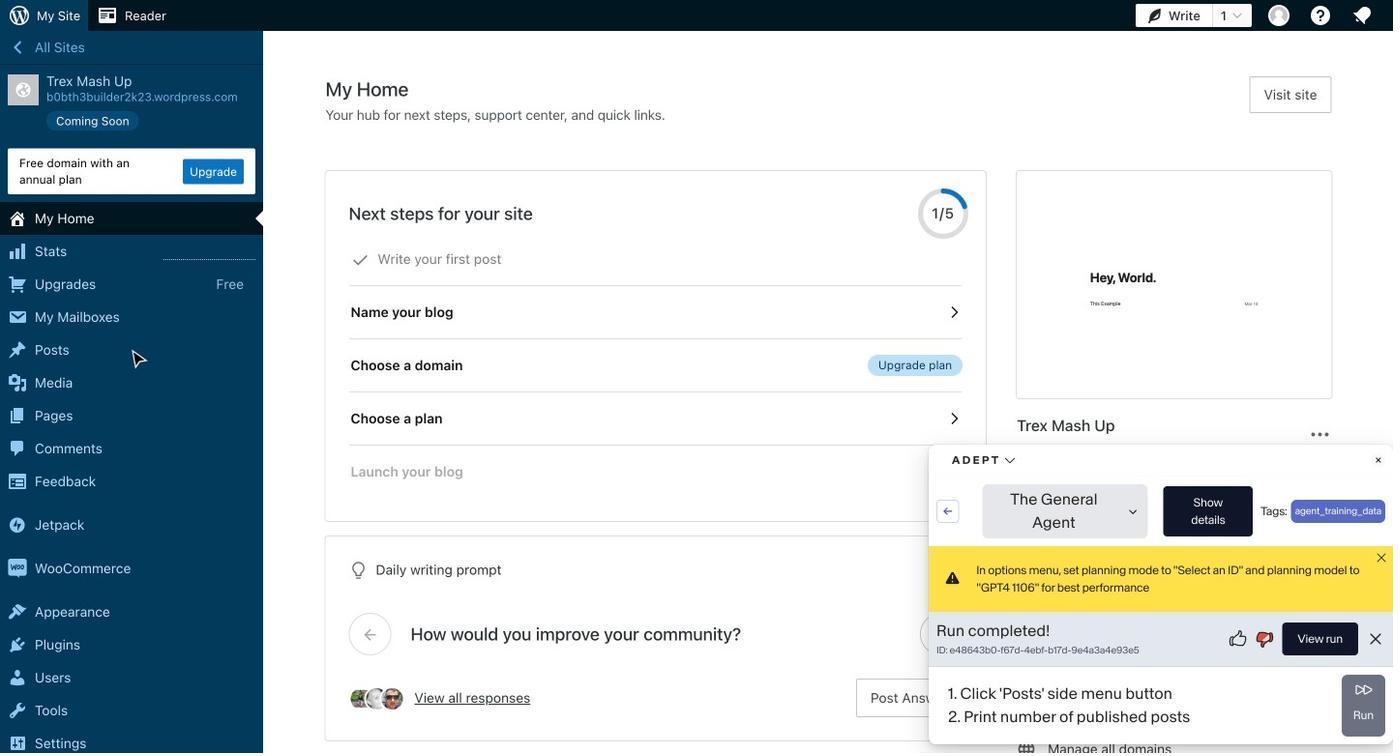 Task type: locate. For each thing, give the bounding box(es) containing it.
0 vertical spatial task enabled image
[[945, 304, 963, 321]]

task enabled image
[[945, 304, 963, 321], [945, 410, 963, 428]]

0 horizontal spatial answered users image
[[349, 687, 374, 712]]

1 horizontal spatial answered users image
[[380, 687, 405, 712]]

1 vertical spatial img image
[[8, 559, 27, 579]]

laptop image
[[1017, 540, 1036, 563]]

progress bar
[[918, 189, 969, 239]]

edit image
[[1017, 580, 1036, 603]]

task complete image
[[352, 252, 369, 269]]

answered users image
[[349, 687, 374, 712], [380, 687, 405, 712]]

launchpad checklist element
[[349, 233, 963, 498]]

1 answered users image from the left
[[349, 687, 374, 712]]

answered users image
[[364, 687, 389, 712]]

2 img image from the top
[[8, 559, 27, 579]]

main content
[[326, 76, 1347, 754]]

show next prompt image
[[933, 626, 950, 643]]

1 task enabled image from the top
[[945, 304, 963, 321]]

img image
[[8, 516, 27, 535], [8, 559, 27, 579]]

0 vertical spatial img image
[[8, 516, 27, 535]]

1 vertical spatial task enabled image
[[945, 410, 963, 428]]



Task type: vqa. For each thing, say whether or not it's contained in the screenshot.
EDIT image
yes



Task type: describe. For each thing, give the bounding box(es) containing it.
insert_drive_file image
[[1017, 659, 1036, 682]]

mode_comment image
[[1017, 619, 1036, 642]]

my profile image
[[1268, 5, 1290, 26]]

manage your notifications image
[[1351, 4, 1374, 27]]

1 img image from the top
[[8, 516, 27, 535]]

show previous prompt image
[[361, 626, 379, 643]]

2 answered users image from the left
[[380, 687, 405, 712]]

2 task enabled image from the top
[[945, 410, 963, 428]]

more options for site trex mash up image
[[1309, 423, 1332, 447]]

toggle menu image
[[940, 559, 963, 582]]

help image
[[1309, 4, 1332, 27]]

highest hourly views 0 image
[[164, 248, 255, 260]]



